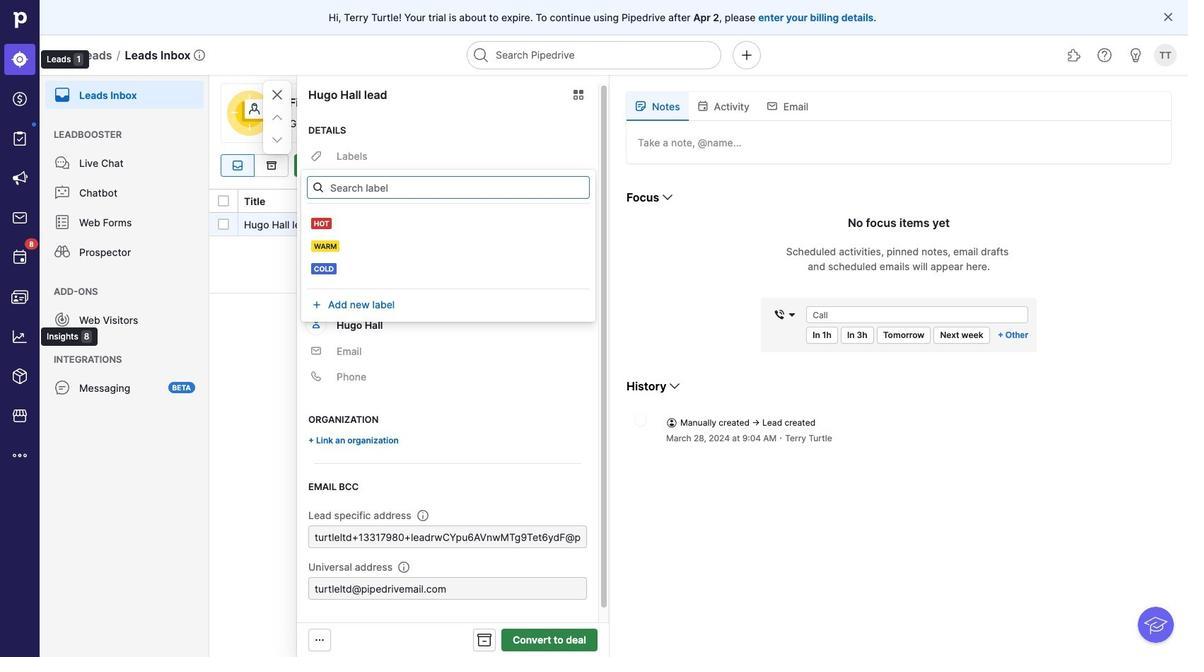 Task type: vqa. For each thing, say whether or not it's contained in the screenshot.
Sales Assistant icon
yes



Task type: describe. For each thing, give the bounding box(es) containing it.
archive image
[[263, 160, 280, 171]]

knowledge center bot, also known as kc bot is an onboarding assistant that allows you to see the list of onboarding items in one place for quick and easy reference. this improves your in-app experience. image
[[1139, 607, 1175, 643]]

home image
[[9, 9, 30, 30]]

contacts image
[[11, 289, 28, 306]]

1 color muted image from the top
[[311, 202, 322, 213]]

add lead options image
[[349, 160, 366, 171]]

menu toggle image
[[54, 47, 71, 64]]

3 color undefined image from the top
[[54, 184, 71, 201]]

color active image
[[311, 299, 322, 311]]

4 color undefined image from the top
[[54, 243, 71, 260]]

color primary image inside add lead element
[[297, 160, 314, 171]]

inbox image
[[229, 160, 246, 171]]

color secondary image
[[635, 415, 647, 426]]

insights image
[[11, 328, 28, 345]]

color muted image for 1st color muted image from the bottom of the page
[[311, 345, 322, 357]]

Search label text field
[[307, 176, 590, 199]]

sales assistant image
[[1128, 47, 1145, 64]]

color undefined image down sales inbox 'image'
[[11, 249, 28, 266]]

more image
[[11, 447, 28, 464]]

quick add image
[[739, 47, 756, 64]]

campaigns image
[[11, 170, 28, 187]]

color undefined image down 'deals' icon
[[11, 130, 28, 147]]

color muted image for 1st color muted image
[[311, 176, 322, 188]]

leads image
[[11, 51, 28, 68]]



Task type: locate. For each thing, give the bounding box(es) containing it.
0 vertical spatial color muted image
[[311, 202, 322, 213]]

sales inbox image
[[11, 209, 28, 226]]

menu
[[0, 0, 98, 657], [40, 75, 209, 657]]

color undefined image
[[54, 86, 71, 103], [54, 154, 71, 171], [54, 184, 71, 201], [54, 243, 71, 260], [54, 379, 71, 396]]

color muted image
[[311, 151, 322, 162], [311, 176, 322, 188], [311, 345, 322, 357]]

color undefined image right sales inbox 'image'
[[54, 214, 71, 231]]

None text field
[[309, 526, 587, 548]]

2 horizontal spatial info image
[[417, 510, 429, 521]]

1 vertical spatial color muted image
[[311, 371, 322, 382]]

2 color undefined image from the top
[[54, 154, 71, 171]]

5 color undefined image from the top
[[54, 379, 71, 396]]

grid
[[209, 188, 1189, 657]]

3 color muted image from the top
[[311, 345, 322, 357]]

2 vertical spatial color muted image
[[311, 345, 322, 357]]

1 vertical spatial color muted image
[[311, 176, 322, 188]]

color undefined image right insights 'icon'
[[54, 311, 71, 328]]

1 vertical spatial info image
[[417, 510, 429, 521]]

deals image
[[11, 91, 28, 108]]

menu item
[[0, 40, 40, 79], [40, 75, 209, 109]]

color muted image down add lead element
[[311, 202, 322, 213]]

2 vertical spatial info image
[[398, 561, 410, 573]]

None text field
[[309, 577, 587, 600]]

quick help image
[[1097, 47, 1114, 64]]

0 vertical spatial color muted image
[[311, 151, 322, 162]]

products image
[[11, 368, 28, 385]]

color active image
[[311, 318, 322, 330]]

color undefined image
[[11, 130, 28, 147], [54, 214, 71, 231], [11, 249, 28, 266], [54, 311, 71, 328]]

0 horizontal spatial info image
[[194, 50, 205, 61]]

1 color muted image from the top
[[311, 151, 322, 162]]

Search Pipedrive field
[[467, 41, 722, 69]]

None field
[[770, 306, 801, 323]]

0 vertical spatial info image
[[194, 50, 205, 61]]

1 horizontal spatial info image
[[398, 561, 410, 573]]

row
[[209, 213, 1189, 236]]

2 color muted image from the top
[[311, 176, 322, 188]]

1 color undefined image from the top
[[54, 86, 71, 103]]

info image
[[194, 50, 205, 61], [417, 510, 429, 521], [398, 561, 410, 573]]

2 color muted image from the top
[[311, 371, 322, 382]]

marketplace image
[[11, 408, 28, 425]]

Call text field
[[807, 306, 1029, 323]]

color muted image down color active icon at left
[[311, 371, 322, 382]]

color muted image
[[311, 202, 322, 213], [311, 371, 322, 382]]

color primary image
[[269, 86, 286, 103], [635, 100, 647, 112], [697, 100, 709, 112], [269, 109, 286, 126], [297, 160, 314, 171], [864, 160, 881, 171], [1065, 160, 1082, 171], [1157, 160, 1174, 171], [312, 182, 324, 193], [218, 195, 229, 207], [311, 227, 322, 238], [774, 309, 786, 321], [787, 309, 798, 321], [667, 417, 678, 428], [476, 632, 493, 649]]

color primary image
[[1163, 11, 1175, 23], [570, 89, 587, 100], [767, 100, 778, 112], [269, 132, 286, 149], [940, 160, 957, 171], [970, 160, 987, 171], [1036, 160, 1052, 171], [1127, 160, 1144, 171], [660, 189, 677, 206], [218, 219, 229, 230], [311, 250, 323, 261], [667, 378, 684, 395], [314, 635, 325, 646]]

add lead element
[[294, 154, 369, 177]]



